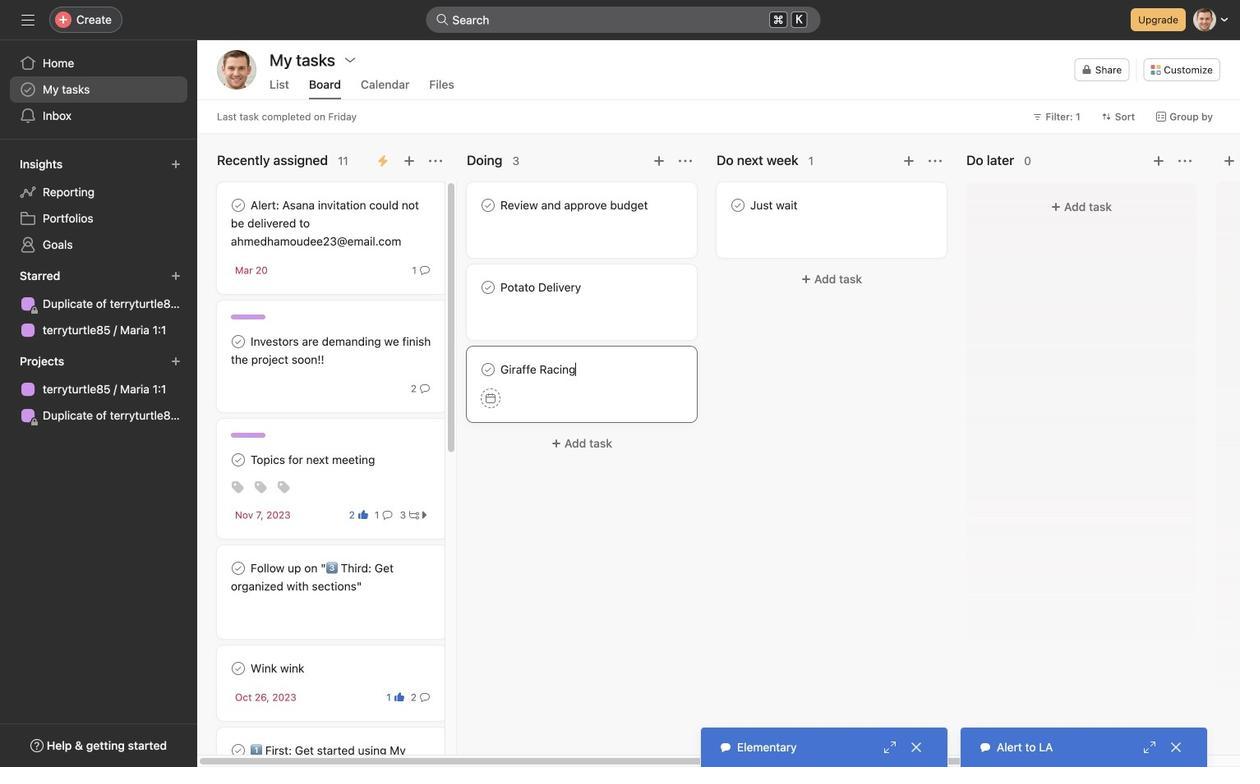 Task type: describe. For each thing, give the bounding box(es) containing it.
2 likes. you liked this task image
[[358, 510, 368, 520]]

global element
[[0, 40, 197, 139]]

new insights image
[[171, 159, 181, 169]]

starred element
[[0, 261, 197, 347]]

Write a task name text field
[[481, 361, 683, 379]]

2 comments image
[[420, 693, 430, 703]]

close image for expand elementary icon
[[910, 741, 923, 754]]

rules for recently assigned image
[[376, 155, 390, 168]]

1 add task image from the left
[[403, 155, 416, 168]]

show options image
[[343, 53, 357, 67]]

prominent image
[[436, 13, 449, 26]]

insights element
[[0, 150, 197, 261]]

1 vertical spatial 1 comment image
[[383, 510, 392, 520]]

close image for expand alert to la icon
[[1169, 741, 1183, 754]]

2 comments image
[[420, 384, 430, 394]]

add task image
[[653, 155, 666, 168]]



Task type: locate. For each thing, give the bounding box(es) containing it.
0 horizontal spatial more section actions image
[[679, 155, 692, 168]]

new project or portfolio image
[[171, 357, 181, 367]]

close image
[[910, 741, 923, 754], [1169, 741, 1183, 754]]

1 horizontal spatial more section actions image
[[1179, 155, 1192, 168]]

Mark complete checkbox
[[228, 196, 248, 215], [478, 196, 498, 215], [728, 196, 748, 215], [228, 559, 248, 579], [228, 659, 248, 679], [228, 741, 248, 761]]

1 horizontal spatial more section actions image
[[929, 155, 942, 168]]

2 close image from the left
[[1169, 741, 1183, 754]]

mark complete image
[[228, 196, 248, 215], [728, 196, 748, 215], [478, 278, 498, 298], [228, 559, 248, 579]]

2 more section actions image from the left
[[1179, 155, 1192, 168]]

hide sidebar image
[[21, 13, 35, 26]]

None field
[[426, 7, 821, 33]]

add items to starred image
[[171, 271, 181, 281]]

1 horizontal spatial add task image
[[902, 155, 916, 168]]

1 horizontal spatial close image
[[1169, 741, 1183, 754]]

Search tasks, projects, and more text field
[[426, 7, 821, 33]]

1 like. you liked this task image
[[394, 693, 404, 703]]

expand elementary image
[[883, 741, 897, 754]]

2 horizontal spatial add task image
[[1152, 155, 1165, 168]]

1 comment image
[[420, 265, 430, 275], [383, 510, 392, 520]]

2 add task image from the left
[[902, 155, 916, 168]]

1 more section actions image from the left
[[429, 155, 442, 168]]

mark complete image
[[478, 196, 498, 215], [228, 332, 248, 352], [478, 360, 498, 380], [228, 450, 248, 470], [228, 659, 248, 679], [228, 741, 248, 761]]

more section actions image
[[429, 155, 442, 168], [1179, 155, 1192, 168]]

0 horizontal spatial close image
[[910, 741, 923, 754]]

0 horizontal spatial 1 comment image
[[383, 510, 392, 520]]

0 horizontal spatial add task image
[[403, 155, 416, 168]]

0 horizontal spatial more section actions image
[[429, 155, 442, 168]]

add task image for first more section actions image from right
[[902, 155, 916, 168]]

close image right expand alert to la icon
[[1169, 741, 1183, 754]]

1 close image from the left
[[910, 741, 923, 754]]

1 more section actions image from the left
[[679, 155, 692, 168]]

expand alert to la image
[[1143, 741, 1156, 754]]

0 vertical spatial 1 comment image
[[420, 265, 430, 275]]

Mark complete checkbox
[[478, 278, 498, 298], [228, 332, 248, 352], [478, 360, 498, 380], [228, 450, 248, 470]]

add task image
[[403, 155, 416, 168], [902, 155, 916, 168], [1152, 155, 1165, 168]]

projects element
[[0, 347, 197, 432]]

2 more section actions image from the left
[[929, 155, 942, 168]]

more section actions image
[[679, 155, 692, 168], [929, 155, 942, 168]]

close image right expand elementary icon
[[910, 741, 923, 754]]

add task image for first more section actions icon from right
[[1152, 155, 1165, 168]]

1 horizontal spatial 1 comment image
[[420, 265, 430, 275]]

view profile settings image
[[217, 50, 256, 90]]

3 add task image from the left
[[1152, 155, 1165, 168]]



Task type: vqa. For each thing, say whether or not it's contained in the screenshot.
SHOW SUBTASKS FOR TASK IDENTIFY SPECIES icon
no



